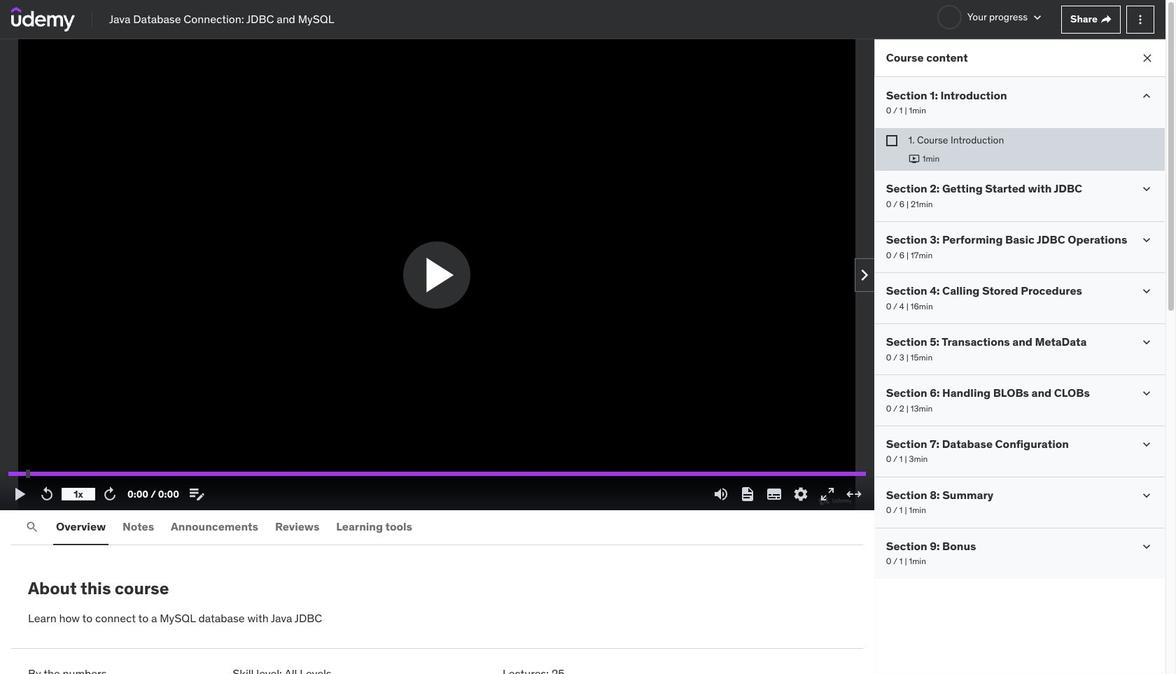 Task type: vqa. For each thing, say whether or not it's contained in the screenshot.
learners within Powerpoint 2M+ Learners
no



Task type: locate. For each thing, give the bounding box(es) containing it.
small image
[[1031, 10, 1045, 24], [1141, 89, 1155, 103], [1141, 489, 1155, 503]]

1 horizontal spatial xsmall image
[[1101, 14, 1113, 25]]

actions image
[[1134, 12, 1148, 26]]

play video image
[[418, 253, 463, 297]]

udemy image
[[11, 7, 75, 31]]

subtitles image
[[766, 486, 783, 503]]

2 vertical spatial small image
[[1141, 489, 1155, 503]]

forward 5 seconds image
[[102, 486, 118, 503]]

play course introduction image
[[909, 153, 920, 165]]

0 vertical spatial small image
[[1031, 10, 1045, 24]]

expanded view image
[[846, 486, 863, 503]]

7 small image from the top
[[1141, 540, 1155, 554]]

mute image
[[713, 486, 730, 503]]

small image
[[1141, 182, 1155, 196], [1141, 234, 1155, 248], [1141, 285, 1155, 299], [1141, 336, 1155, 350], [1141, 387, 1155, 401], [1141, 438, 1155, 452], [1141, 540, 1155, 554]]

search image
[[25, 521, 39, 535]]

0 horizontal spatial xsmall image
[[887, 135, 898, 146]]

xsmall image
[[1101, 14, 1113, 25], [887, 135, 898, 146]]

1 vertical spatial xsmall image
[[887, 135, 898, 146]]



Task type: describe. For each thing, give the bounding box(es) containing it.
3 small image from the top
[[1141, 285, 1155, 299]]

transcript in sidebar region image
[[740, 486, 756, 503]]

0 vertical spatial xsmall image
[[1101, 14, 1113, 25]]

sidebar element
[[875, 39, 1166, 675]]

5 small image from the top
[[1141, 387, 1155, 401]]

1 vertical spatial small image
[[1141, 89, 1155, 103]]

fullscreen image
[[820, 486, 836, 503]]

play image
[[12, 486, 29, 503]]

6 small image from the top
[[1141, 438, 1155, 452]]

progress bar slider
[[8, 466, 866, 483]]

rewind 5 seconds image
[[39, 486, 55, 503]]

4 small image from the top
[[1141, 336, 1155, 350]]

close course content sidebar image
[[1141, 51, 1155, 65]]

settings image
[[793, 486, 810, 503]]

add note image
[[188, 486, 205, 503]]

1 small image from the top
[[1141, 182, 1155, 196]]

go to next lecture image
[[854, 264, 877, 286]]

2 small image from the top
[[1141, 234, 1155, 248]]



